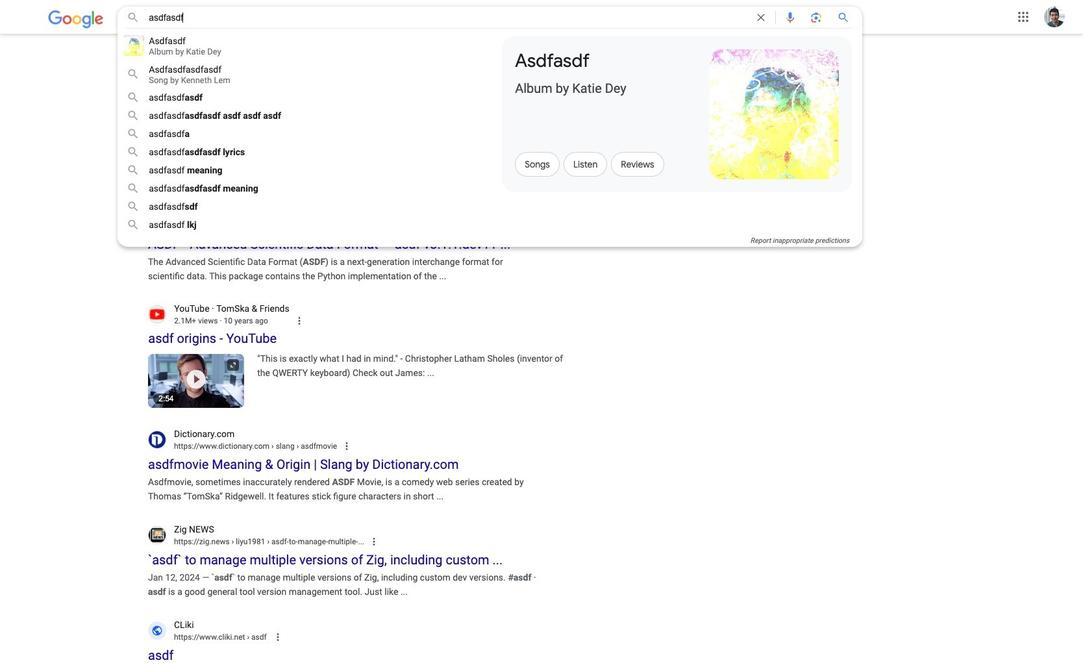 Task type: locate. For each thing, give the bounding box(es) containing it.
google image
[[48, 10, 104, 29]]

0 horizontal spatial list box
[[118, 31, 492, 234]]

None search field
[[0, 0, 863, 247]]

option
[[515, 49, 697, 142]]

Search text field
[[149, 10, 747, 28]]

list box
[[118, 31, 492, 234], [502, 36, 852, 192]]

asdfasdf option
[[149, 35, 479, 57]]

1 horizontal spatial list box
[[502, 36, 852, 192]]

None text field
[[174, 125, 273, 136], [174, 441, 337, 452], [174, 536, 365, 548], [230, 537, 365, 546], [245, 633, 267, 642], [174, 125, 273, 136], [174, 441, 337, 452], [174, 536, 365, 548], [230, 537, 365, 546], [245, 633, 267, 642]]

None text field
[[174, 220, 269, 232], [174, 315, 268, 327], [270, 442, 337, 451], [174, 631, 267, 643], [174, 220, 269, 232], [174, 315, 268, 327], [270, 442, 337, 451], [174, 631, 267, 643]]



Task type: describe. For each thing, give the bounding box(es) containing it.
asdfasdfasdfasdf option
[[149, 64, 479, 85]]

search by image image
[[810, 11, 823, 24]]

search by voice image
[[784, 11, 797, 24]]



Task type: vqa. For each thing, say whether or not it's contained in the screenshot.
'Flight' 'search field'
no



